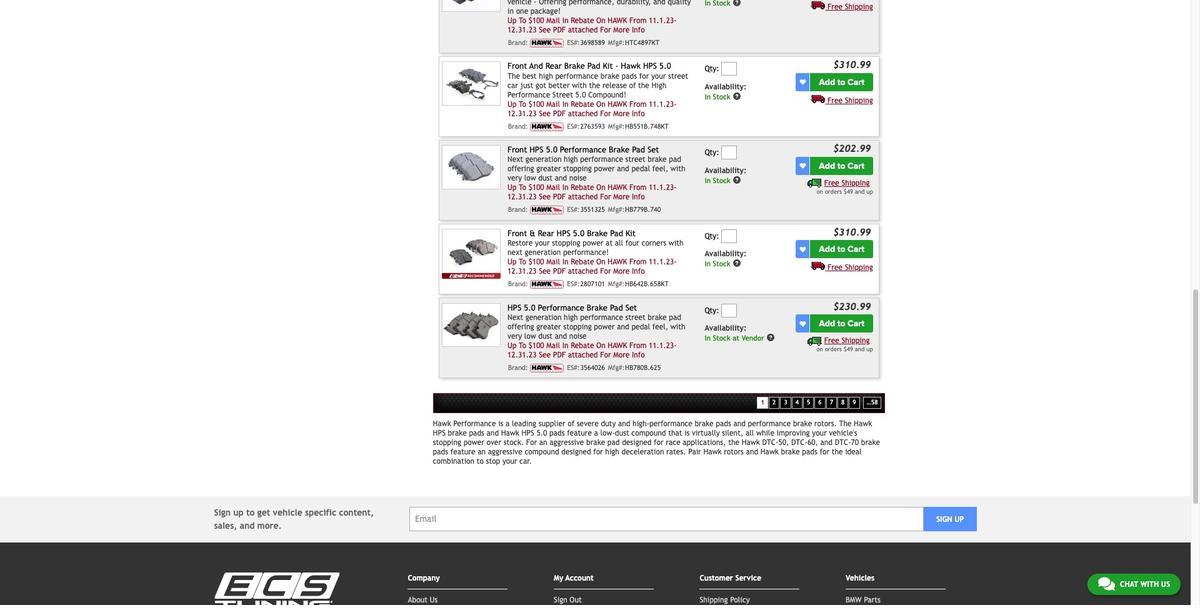 Task type: vqa. For each thing, say whether or not it's contained in the screenshot.


Task type: locate. For each thing, give the bounding box(es) containing it.
11.1.23- inside front and rear brake pad kit - hawk hps 5.0 the best high performance brake pads for your street car just got better with the release of the high performance street 5.0 compound! up to $100 mail in rebate on hawk from 11.1.23- 12.31.23 see pdf attached for more info
[[649, 100, 677, 109]]

5.0 down supplier
[[537, 429, 547, 438]]

2 $49 from the top
[[844, 346, 853, 353]]

1 vertical spatial question sign image
[[767, 333, 775, 342]]

for inside front and rear brake pad kit - hawk hps 5.0 the best high performance brake pads for your street car just got better with the release of the high performance street 5.0 compound! up to $100 mail in rebate on hawk from 11.1.23- 12.31.23 see pdf attached for more info
[[600, 109, 611, 118]]

2 free shipping on orders $49 and up from the top
[[817, 336, 873, 353]]

2 pedal from the top
[[632, 323, 650, 331]]

0 vertical spatial pad
[[669, 155, 681, 164]]

hps inside hps 5.0 performance brake pad set next generation high performance street brake pad offering greater stopping power and pedal feel, with very low dust and noise up to $100 mail in rebate on hawk from 11.1.23- 12.31.23 see pdf attached for more info
[[508, 303, 522, 312]]

2 greater from the top
[[537, 323, 561, 331]]

0 vertical spatial front
[[508, 61, 527, 71]]

aggressive down supplier
[[550, 438, 584, 447]]

0 horizontal spatial dtc-
[[762, 438, 779, 447]]

1 availability: from the top
[[705, 82, 747, 91]]

on
[[596, 16, 606, 25], [596, 100, 606, 109], [596, 183, 606, 192], [596, 258, 606, 266], [596, 341, 606, 350]]

offering
[[508, 165, 534, 173], [508, 323, 534, 331]]

brand: up restore
[[508, 206, 528, 213]]

1 vertical spatial low
[[524, 332, 536, 341]]

3 qty: from the top
[[705, 232, 719, 241]]

0 horizontal spatial sign
[[214, 508, 231, 518]]

2 vertical spatial availability: in stock
[[705, 250, 747, 268]]

0 vertical spatial us
[[1161, 580, 1170, 589]]

2 question sign image from the top
[[733, 175, 742, 184]]

pad down es#: 2807101 mfg#: hb642b.658kt
[[610, 303, 623, 312]]

power down front hps 5.0 performance brake pad set link
[[594, 165, 615, 173]]

add
[[819, 77, 835, 87], [819, 160, 835, 171], [819, 244, 835, 255], [819, 318, 835, 329]]

rear for hps
[[538, 229, 554, 238]]

1 vertical spatial question sign image
[[733, 175, 742, 184]]

from down four
[[630, 258, 647, 266]]

3 hawk - corporate logo image from the top
[[530, 206, 564, 215]]

question sign image for front & rear hps 5.0 brake pad kit
[[733, 259, 742, 268]]

es#3551325 - hb779b.740 - front hps 5.0 performance brake pad set - next generation high performance street brake pad offering greater stopping power and pedal feel, with very low dust and noise - hawk - audi volkswagen image
[[442, 145, 501, 189]]

2 mail from the top
[[547, 100, 560, 109]]

vehicle's
[[829, 429, 858, 438]]

3 up from the top
[[508, 183, 517, 192]]

None text field
[[722, 62, 737, 76], [722, 146, 737, 160], [722, 229, 737, 243], [722, 304, 737, 317], [722, 62, 737, 76], [722, 146, 737, 160], [722, 229, 737, 243], [722, 304, 737, 317]]

5 to from the top
[[519, 341, 526, 350]]

1 vertical spatial pedal
[[632, 323, 650, 331]]

on down compound!
[[596, 100, 606, 109]]

designed down severe
[[562, 448, 591, 456]]

dust down "hps 5.0 performance brake pad set" link
[[538, 332, 553, 341]]

$100
[[529, 16, 544, 25], [529, 100, 544, 109], [529, 183, 544, 192], [529, 258, 544, 266], [529, 341, 544, 350]]

better
[[549, 81, 570, 90]]

1 vertical spatial greater
[[537, 323, 561, 331]]

with inside hps 5.0 performance brake pad set next generation high performance street brake pad offering greater stopping power and pedal feel, with very low dust and noise up to $100 mail in rebate on hawk from 11.1.23- 12.31.23 see pdf attached for more info
[[671, 323, 686, 331]]

see down "hps 5.0 performance brake pad set" link
[[539, 351, 551, 359]]

1 vertical spatial free shipping
[[828, 96, 873, 105]]

for
[[639, 72, 649, 80], [654, 438, 664, 447], [593, 448, 603, 456], [820, 448, 830, 456]]

front up best
[[508, 61, 527, 71]]

set inside hps 5.0 performance brake pad set next generation high performance street brake pad offering greater stopping power and pedal feel, with very low dust and noise up to $100 mail in rebate on hawk from 11.1.23- 12.31.23 see pdf attached for more info
[[626, 303, 637, 312]]

stock for front and rear brake pad kit - hawk hps 5.0
[[713, 92, 731, 101]]

performance inside hps 5.0 performance brake pad set next generation high performance street brake pad offering greater stopping power and pedal feel, with very low dust and noise up to $100 mail in rebate on hawk from 11.1.23- 12.31.23 see pdf attached for more info
[[580, 313, 623, 322]]

to inside hawk performance is a leading supplier of severe duty and high-performance brake pads and performance brake rotors. the hawk hps brake pads and hawk hps 5.0 pads feature a low-dust compound that is virtually silent, all while improving your vehicle's stopping power over stock. for an aggressive brake pad designed for race applications, the hawk dtc-50, dtc-60, and dtc-70 brake pads feature an aggressive compound designed for high deceleration rates. pair hawk rotors and hawk brake pads for the ideal combination to stop your car.
[[477, 457, 484, 466]]

kit
[[603, 61, 613, 71], [626, 229, 636, 238]]

performance
[[508, 90, 550, 99], [560, 145, 607, 154], [538, 303, 585, 312], [453, 419, 496, 428]]

orders
[[825, 188, 842, 195], [825, 346, 842, 353]]

1 free shipping on orders $49 and up from the top
[[817, 179, 873, 195]]

street inside front and rear brake pad kit - hawk hps 5.0 the best high performance brake pads for your street car just got better with the release of the high performance street 5.0 compound! up to $100 mail in rebate on hawk from 11.1.23- 12.31.23 see pdf attached for more info
[[668, 72, 688, 80]]

see inside front hps 5.0 performance brake pad set next generation high performance street brake pad offering greater stopping power and pedal feel, with very low dust and noise up to $100 mail in rebate on hawk from 11.1.23- 12.31.23 see pdf attached for more info
[[539, 193, 551, 202]]

1 12.31.23 from the top
[[508, 26, 537, 34]]

1 vertical spatial rear
[[538, 229, 554, 238]]

deceleration
[[622, 448, 664, 456]]

0 vertical spatial compound
[[632, 429, 666, 438]]

compound!
[[588, 90, 626, 99]]

1 horizontal spatial all
[[746, 429, 754, 438]]

0 vertical spatial orders
[[825, 188, 842, 195]]

more up es#: 3564026 mfg#: hb780b.625
[[613, 351, 630, 359]]

question sign image
[[733, 0, 742, 7], [767, 333, 775, 342]]

1 vertical spatial set
[[626, 303, 637, 312]]

designed up deceleration
[[622, 438, 652, 447]]

0 vertical spatial feel,
[[653, 165, 668, 173]]

for up es#: 2807101 mfg#: hb642b.658kt
[[600, 267, 611, 276]]

feature up the combination
[[451, 448, 476, 456]]

of
[[629, 81, 636, 90], [568, 419, 575, 428]]

pad inside front hps 5.0 performance brake pad set next generation high performance street brake pad offering greater stopping power and pedal feel, with very low dust and noise up to $100 mail in rebate on hawk from 11.1.23- 12.31.23 see pdf attached for more info
[[632, 145, 645, 154]]

1 feel, from the top
[[653, 165, 668, 173]]

1 $49 from the top
[[844, 188, 853, 195]]

0 vertical spatial kit
[[603, 61, 613, 71]]

mail
[[547, 16, 560, 25], [547, 100, 560, 109], [547, 183, 560, 192], [547, 258, 560, 266], [547, 341, 560, 350]]

set down hb551b.748kt
[[648, 145, 659, 154]]

1 availability: in stock from the top
[[705, 82, 747, 101]]

0 vertical spatial feature
[[567, 429, 592, 438]]

1 vertical spatial orders
[[825, 346, 842, 353]]

1 vertical spatial of
[[568, 419, 575, 428]]

next
[[508, 155, 523, 164], [508, 313, 523, 322]]

0 vertical spatial is
[[498, 419, 504, 428]]

2763593
[[580, 122, 605, 130]]

greater inside front hps 5.0 performance brake pad set next generation high performance street brake pad offering greater stopping power and pedal feel, with very low dust and noise up to $100 mail in rebate on hawk from 11.1.23- 12.31.23 see pdf attached for more info
[[537, 165, 561, 173]]

es#: left 3564026
[[567, 364, 580, 371]]

1 vertical spatial kit
[[626, 229, 636, 238]]

1 mail from the top
[[547, 16, 560, 25]]

comments image
[[1098, 576, 1115, 591]]

rebate inside hps 5.0 performance brake pad set next generation high performance street brake pad offering greater stopping power and pedal feel, with very low dust and noise up to $100 mail in rebate on hawk from 11.1.23- 12.31.23 see pdf attached for more info
[[571, 341, 594, 350]]

performance inside front hps 5.0 performance brake pad set next generation high performance street brake pad offering greater stopping power and pedal feel, with very low dust and noise up to $100 mail in rebate on hawk from 11.1.23- 12.31.23 see pdf attached for more info
[[560, 145, 607, 154]]

pdf up front and rear brake pad kit - hawk hps 5.0 link
[[553, 26, 566, 34]]

ecs tuning image
[[214, 573, 339, 605]]

2 availability: from the top
[[705, 166, 747, 175]]

high up got at top left
[[539, 72, 553, 80]]

brake inside front hps 5.0 performance brake pad set next generation high performance street brake pad offering greater stopping power and pedal feel, with very low dust and noise up to $100 mail in rebate on hawk from 11.1.23- 12.31.23 see pdf attached for more info
[[609, 145, 630, 154]]

car
[[508, 81, 518, 90]]

hb780b.625
[[625, 364, 661, 371]]

offering right es#3564026 - hb780b.625 - hps 5.0 performance brake pad set - next generation high performance street brake pad offering greater stopping power and pedal feel, with very low dust and noise - hawk - audi image
[[508, 323, 534, 331]]

hawk up es#: 3698589 mfg#: htc4897kt
[[608, 16, 627, 25]]

high inside front and rear brake pad kit - hawk hps 5.0 the best high performance brake pads for your street car just got better with the release of the high performance street 5.0 compound! up to $100 mail in rebate on hawk from 11.1.23- 12.31.23 see pdf attached for more info
[[539, 72, 553, 80]]

rebate up 3551325
[[571, 183, 594, 192]]

hawk - corporate logo image
[[530, 39, 564, 47], [530, 122, 564, 131], [530, 206, 564, 215], [530, 280, 564, 289], [530, 364, 564, 373]]

1 horizontal spatial a
[[594, 429, 598, 438]]

4 add to cart from the top
[[819, 318, 865, 329]]

1 horizontal spatial the
[[839, 419, 852, 428]]

mail inside hps 5.0 performance brake pad set next generation high performance street brake pad offering greater stopping power and pedal feel, with very low dust and noise up to $100 mail in rebate on hawk from 11.1.23- 12.31.23 see pdf attached for more info
[[547, 341, 560, 350]]

1 vertical spatial on
[[817, 346, 823, 353]]

5 es#: from the top
[[567, 364, 580, 371]]

5.0 down street
[[546, 145, 558, 154]]

2 vertical spatial add to wish list image
[[800, 320, 806, 327]]

1 vertical spatial $310.99
[[833, 226, 871, 237]]

4 rebate from the top
[[571, 258, 594, 266]]

0 vertical spatial at
[[606, 239, 613, 248]]

on up 3551325
[[596, 183, 606, 192]]

high down "hps 5.0 performance brake pad set" link
[[564, 313, 578, 322]]

1 horizontal spatial feature
[[567, 429, 592, 438]]

rebate up the '3698589'
[[571, 16, 594, 25]]

1 horizontal spatial sign
[[554, 596, 567, 604]]

sign out
[[554, 596, 582, 604]]

1 offering from the top
[[508, 165, 534, 173]]

4 hawk - corporate logo image from the top
[[530, 280, 564, 289]]

company
[[408, 574, 440, 583]]

brake up the release
[[601, 72, 620, 80]]

to inside sign up to get vehicle specific content, sales, and more.
[[246, 508, 255, 518]]

2 very from the top
[[508, 332, 522, 341]]

4 on from the top
[[596, 258, 606, 266]]

0 vertical spatial add to wish list image
[[800, 79, 806, 85]]

hawk inside front and rear brake pad kit - hawk hps 5.0 the best high performance brake pads for your street car just got better with the release of the high performance street 5.0 compound! up to $100 mail in rebate on hawk from 11.1.23- 12.31.23 see pdf attached for more info
[[621, 61, 641, 71]]

1 add to cart from the top
[[819, 77, 865, 87]]

orders down $230.99
[[825, 346, 842, 353]]

rates.
[[667, 448, 686, 456]]

0 vertical spatial question sign image
[[733, 92, 742, 101]]

from up htc4897kt
[[630, 16, 647, 25]]

4 up from the top
[[508, 258, 517, 266]]

es#:
[[567, 39, 580, 46], [567, 122, 580, 130], [567, 206, 580, 213], [567, 280, 580, 288], [567, 364, 580, 371]]

free
[[828, 2, 843, 11], [828, 96, 843, 105], [824, 179, 839, 187], [828, 263, 843, 272], [824, 336, 839, 345]]

0 horizontal spatial compound
[[525, 448, 559, 456]]

2 to from the top
[[519, 100, 526, 109]]

to for hps 5.0 performance brake pad set
[[838, 318, 846, 329]]

more up "es#: 3551325 mfg#: hb779b.740"
[[613, 193, 630, 202]]

at
[[606, 239, 613, 248], [733, 334, 740, 342]]

11.1.23- inside front & rear hps 5.0 brake pad kit restore your stopping power at all four corners with next generation performance! up to $100 mail in rebate on hawk from 11.1.23- 12.31.23 see pdf attached for more info
[[649, 258, 677, 266]]

3 availability: in stock from the top
[[705, 250, 747, 268]]

to inside front and rear brake pad kit - hawk hps 5.0 the best high performance brake pads for your street car just got better with the release of the high performance street 5.0 compound! up to $100 mail in rebate on hawk from 11.1.23- 12.31.23 see pdf attached for more info
[[519, 100, 526, 109]]

high
[[539, 72, 553, 80], [564, 155, 578, 164], [564, 313, 578, 322], [605, 448, 620, 456]]

for
[[600, 26, 611, 34], [600, 109, 611, 118], [600, 193, 611, 202], [600, 267, 611, 276], [600, 351, 611, 359], [526, 438, 537, 447]]

0 vertical spatial very
[[508, 174, 522, 183]]

3 add from the top
[[819, 244, 835, 255]]

1 vertical spatial feature
[[451, 448, 476, 456]]

and up es#: 3564026 mfg#: hb780b.625
[[617, 323, 629, 331]]

info
[[632, 26, 645, 34], [632, 109, 645, 118], [632, 193, 645, 202], [632, 267, 645, 276], [632, 351, 645, 359]]

9 link
[[849, 397, 860, 409]]

0 vertical spatial all
[[615, 239, 623, 248]]

race
[[666, 438, 681, 447]]

and inside sign up to get vehicle specific content, sales, and more.
[[240, 521, 255, 531]]

2 orders from the top
[[825, 346, 842, 353]]

info inside front & rear hps 5.0 brake pad kit restore your stopping power at all four corners with next generation performance! up to $100 mail in rebate on hawk from 11.1.23- 12.31.23 see pdf attached for more info
[[632, 267, 645, 276]]

hawk up stock.
[[501, 429, 519, 438]]

0 vertical spatial next
[[508, 155, 523, 164]]

availability: in stock for front & rear hps 5.0 brake pad kit
[[705, 250, 747, 268]]

add to cart button for front and rear brake pad kit - hawk hps 5.0
[[811, 73, 873, 91]]

1 horizontal spatial is
[[685, 429, 690, 438]]

to down the next
[[519, 258, 526, 266]]

5.0 inside hawk performance is a leading supplier of severe duty and high-performance brake pads and performance brake rotors. the hawk hps brake pads and hawk hps 5.0 pads feature a low-dust compound that is virtually silent, all while improving your vehicle's stopping power over stock. for an aggressive brake pad designed for race applications, the hawk dtc-50, dtc-60, and dtc-70 brake pads feature an aggressive compound designed for high deceleration rates. pair hawk rotors and hawk brake pads for the ideal combination to stop your car.
[[537, 429, 547, 438]]

street
[[553, 90, 573, 99]]

see inside front & rear hps 5.0 brake pad kit restore your stopping power at all four corners with next generation performance! up to $100 mail in rebate on hawk from 11.1.23- 12.31.23 see pdf attached for more info
[[539, 267, 551, 276]]

11.1.23- down corners
[[649, 258, 677, 266]]

question sign image
[[733, 92, 742, 101], [733, 175, 742, 184], [733, 259, 742, 268]]

0 vertical spatial free shipping
[[828, 2, 873, 11]]

1 link
[[757, 397, 768, 409]]

es#: for &
[[567, 280, 580, 288]]

2 on from the top
[[596, 100, 606, 109]]

hps 5.0 performance brake pad set link
[[508, 303, 637, 312]]

with inside 'link'
[[1141, 580, 1159, 589]]

street down hb551b.748kt
[[626, 155, 646, 164]]

$310.99 for front and rear brake pad kit - hawk hps 5.0
[[833, 59, 871, 70]]

$100 inside front & rear hps 5.0 brake pad kit restore your stopping power at all four corners with next generation performance! up to $100 mail in rebate on hawk from 11.1.23- 12.31.23 see pdf attached for more info
[[529, 258, 544, 266]]

add for front and rear brake pad kit - hawk hps 5.0
[[819, 77, 835, 87]]

info up "hb779b.740"
[[632, 193, 645, 202]]

four
[[626, 239, 639, 248]]

1 vertical spatial add to wish list image
[[800, 163, 806, 169]]

1 horizontal spatial us
[[1161, 580, 1170, 589]]

brake down the 50,
[[781, 448, 800, 456]]

1 vertical spatial street
[[626, 155, 646, 164]]

pad down "es#: 3551325 mfg#: hb779b.740"
[[610, 229, 623, 238]]

3 free shipping from the top
[[828, 263, 873, 272]]

0 horizontal spatial us
[[430, 596, 438, 604]]

add to wish list image for $310.99
[[800, 79, 806, 85]]

cart
[[848, 77, 865, 87], [848, 160, 865, 171], [848, 244, 865, 255], [848, 318, 865, 329]]

to for front and rear brake pad kit - hawk hps 5.0
[[838, 77, 846, 87]]

1 hawk - corporate logo image from the top
[[530, 39, 564, 47]]

a left "low-"
[[594, 429, 598, 438]]

pedal inside front hps 5.0 performance brake pad set next generation high performance street brake pad offering greater stopping power and pedal feel, with very low dust and noise up to $100 mail in rebate on hawk from 11.1.23- 12.31.23 see pdf attached for more info
[[632, 165, 650, 173]]

for inside hawk performance is a leading supplier of severe duty and high-performance brake pads and performance brake rotors. the hawk hps brake pads and hawk hps 5.0 pads feature a low-dust compound that is virtually silent, all while improving your vehicle's stopping power over stock. for an aggressive brake pad designed for race applications, the hawk dtc-50, dtc-60, and dtc-70 brake pads feature an aggressive compound designed for high deceleration rates. pair hawk rotors and hawk brake pads for the ideal combination to stop your car.
[[526, 438, 537, 447]]

front and rear brake pad kit - hawk hps 5.0 the best high performance brake pads for your street car just got better with the release of the high performance street 5.0 compound! up to $100 mail in rebate on hawk from 11.1.23- 12.31.23 see pdf attached for more info
[[508, 61, 688, 118]]

1 vertical spatial noise
[[569, 332, 587, 341]]

and
[[529, 61, 543, 71]]

hawk - corporate logo image up "hps 5.0 performance brake pad set" link
[[530, 280, 564, 289]]

$100 up "and"
[[529, 16, 544, 25]]

2 low from the top
[[524, 332, 536, 341]]

brand: for and
[[508, 122, 528, 130]]

0 vertical spatial rear
[[546, 61, 562, 71]]

2 $100 from the top
[[529, 100, 544, 109]]

hawk inside front & rear hps 5.0 brake pad kit restore your stopping power at all four corners with next generation performance! up to $100 mail in rebate on hawk from 11.1.23- 12.31.23 see pdf attached for more info
[[608, 258, 627, 266]]

2 offering from the top
[[508, 323, 534, 331]]

1 vertical spatial designed
[[562, 448, 591, 456]]

0 vertical spatial street
[[668, 72, 688, 80]]

0 horizontal spatial of
[[568, 419, 575, 428]]

rotors
[[724, 448, 744, 456]]

1 hawk from the top
[[608, 16, 627, 25]]

1 vertical spatial is
[[685, 429, 690, 438]]

front inside front hps 5.0 performance brake pad set next generation high performance street brake pad offering greater stopping power and pedal feel, with very low dust and noise up to $100 mail in rebate on hawk from 11.1.23- 12.31.23 see pdf attached for more info
[[508, 145, 527, 154]]

brake inside front & rear hps 5.0 brake pad kit restore your stopping power at all four corners with next generation performance! up to $100 mail in rebate on hawk from 11.1.23- 12.31.23 see pdf attached for more info
[[587, 229, 608, 238]]

rear
[[546, 61, 562, 71], [538, 229, 554, 238]]

$49 for $230.99
[[844, 346, 853, 353]]

free shipping on orders $49 and up down $230.99
[[817, 336, 873, 353]]

info up the hb780b.625
[[632, 351, 645, 359]]

brake down 2807101
[[587, 303, 608, 312]]

5 12.31.23 from the top
[[508, 351, 537, 359]]

my
[[554, 574, 563, 583]]

brake right 70
[[861, 438, 880, 447]]

5 up from the top
[[508, 341, 517, 350]]

0 vertical spatial free shipping on orders $49 and up
[[817, 179, 873, 195]]

availability: in stock for front hps 5.0 performance brake pad set
[[705, 166, 747, 185]]

60,
[[808, 438, 818, 447]]

parts
[[864, 596, 881, 604]]

1 front from the top
[[508, 61, 527, 71]]

pads
[[622, 72, 637, 80], [716, 419, 731, 428], [469, 429, 484, 438], [550, 429, 565, 438], [433, 448, 448, 456], [802, 448, 818, 456]]

of inside hawk performance is a leading supplier of severe duty and high-performance brake pads and performance brake rotors. the hawk hps brake pads and hawk hps 5.0 pads feature a low-dust compound that is virtually silent, all while improving your vehicle's stopping power over stock. for an aggressive brake pad designed for race applications, the hawk dtc-50, dtc-60, and dtc-70 brake pads feature an aggressive compound designed for high deceleration rates. pair hawk rotors and hawk brake pads for the ideal combination to stop your car.
[[568, 419, 575, 428]]

with
[[572, 81, 587, 90], [671, 165, 686, 173], [669, 239, 684, 248], [671, 323, 686, 331], [1141, 580, 1159, 589]]

$100 up &
[[529, 183, 544, 192]]

1 pedal from the top
[[632, 165, 650, 173]]

1 horizontal spatial dtc-
[[791, 438, 808, 447]]

from inside front & rear hps 5.0 brake pad kit restore your stopping power at all four corners with next generation performance! up to $100 mail in rebate on hawk from 11.1.23- 12.31.23 see pdf attached for more info
[[630, 258, 647, 266]]

2 stock from the top
[[713, 176, 731, 185]]

5 mfg#: from the top
[[608, 364, 625, 371]]

2 info from the top
[[632, 109, 645, 118]]

pdf inside front and rear brake pad kit - hawk hps 5.0 the best high performance brake pads for your street car just got better with the release of the high performance street 5.0 compound! up to $100 mail in rebate on hawk from 11.1.23- 12.31.23 see pdf attached for more info
[[553, 109, 566, 118]]

and
[[617, 165, 629, 173], [555, 174, 567, 183], [855, 188, 865, 195], [617, 323, 629, 331], [555, 332, 567, 341], [855, 346, 865, 353], [618, 419, 630, 428], [734, 419, 746, 428], [487, 429, 499, 438], [821, 438, 833, 447], [746, 448, 758, 456], [240, 521, 255, 531]]

11.1.23- up "hb779b.740"
[[649, 183, 677, 192]]

free shipping for front and rear brake pad kit - hawk hps 5.0
[[828, 96, 873, 105]]

front for front and rear brake pad kit - hawk hps 5.0
[[508, 61, 527, 71]]

0 vertical spatial generation
[[526, 155, 562, 164]]

$100 down got at top left
[[529, 100, 544, 109]]

from inside hps 5.0 performance brake pad set next generation high performance street brake pad offering greater stopping power and pedal feel, with very low dust and noise up to $100 mail in rebate on hawk from 11.1.23- 12.31.23 see pdf attached for more info
[[630, 341, 647, 350]]

add to cart for front & rear hps 5.0 brake pad kit
[[819, 244, 865, 255]]

hps
[[643, 61, 657, 71], [530, 145, 544, 154], [557, 229, 571, 238], [508, 303, 522, 312], [433, 429, 446, 438], [522, 429, 534, 438]]

2 es#: from the top
[[567, 122, 580, 130]]

generation inside hps 5.0 performance brake pad set next generation high performance street brake pad offering greater stopping power and pedal feel, with very low dust and noise up to $100 mail in rebate on hawk from 11.1.23- 12.31.23 see pdf attached for more info
[[526, 313, 562, 322]]

2 more from the top
[[613, 109, 630, 118]]

qty: for front and rear brake pad kit - hawk hps 5.0
[[705, 65, 719, 73]]

1 see from the top
[[539, 26, 551, 34]]

dust
[[538, 174, 553, 183], [538, 332, 553, 341], [615, 429, 629, 438]]

4 $100 from the top
[[529, 258, 544, 266]]

1 vertical spatial pad
[[669, 313, 681, 322]]

3 see from the top
[[539, 193, 551, 202]]

on for $202.99
[[817, 188, 823, 195]]

dust inside hawk performance is a leading supplier of severe duty and high-performance brake pads and performance brake rotors. the hawk hps brake pads and hawk hps 5.0 pads feature a low-dust compound that is virtually silent, all while improving your vehicle's stopping power over stock. for an aggressive brake pad designed for race applications, the hawk dtc-50, dtc-60, and dtc-70 brake pads feature an aggressive compound designed for high deceleration rates. pair hawk rotors and hawk brake pads for the ideal combination to stop your car.
[[615, 429, 629, 438]]

4 es#: from the top
[[567, 280, 580, 288]]

2 $310.99 from the top
[[833, 226, 871, 237]]

1 more from the top
[[613, 26, 630, 34]]

3 to from the top
[[519, 183, 526, 192]]

5 brand: from the top
[[508, 364, 528, 371]]

0 vertical spatial offering
[[508, 165, 534, 173]]

1 orders from the top
[[825, 188, 842, 195]]

0 vertical spatial noise
[[569, 174, 587, 183]]

4 stock from the top
[[713, 334, 731, 342]]

es#: for 5.0
[[567, 364, 580, 371]]

es#2763593 - hb551b.748kt - front and rear brake pad kit - hawk hps 5.0 - the best high performance brake pads for your street car just got better with the release of the high performance street 5.0 compound! - hawk - bmw image
[[442, 61, 501, 106]]

$49 down $202.99
[[844, 188, 853, 195]]

info inside front and rear brake pad kit - hawk hps 5.0 the best high performance brake pads for your street car just got better with the release of the high performance street 5.0 compound! up to $100 mail in rebate on hawk from 11.1.23- 12.31.23 see pdf attached for more info
[[632, 109, 645, 118]]

corners
[[642, 239, 667, 248]]

to for front hps 5.0 performance brake pad set
[[838, 160, 846, 171]]

1 add from the top
[[819, 77, 835, 87]]

performance inside hawk performance is a leading supplier of severe duty and high-performance brake pads and performance brake rotors. the hawk hps brake pads and hawk hps 5.0 pads feature a low-dust compound that is virtually silent, all while improving your vehicle's stopping power over stock. for an aggressive brake pad designed for race applications, the hawk dtc-50, dtc-60, and dtc-70 brake pads feature an aggressive compound designed for high deceleration rates. pair hawk rotors and hawk brake pads for the ideal combination to stop your car.
[[453, 419, 496, 428]]

es#3698589 - htc4897kt - talon front & rear cross drilled & slotted brake rotor kit (312x25/272x10) - an all new cross drilled and slotted upgrade for your vehicle - offering performance, durability, and quality in one package! - hawk - volkswagen image
[[442, 0, 501, 12]]

4 from from the top
[[630, 258, 647, 266]]

low down "hps 5.0 performance brake pad set" link
[[524, 332, 536, 341]]

free shipping image
[[811, 0, 825, 9], [811, 94, 825, 103], [808, 179, 822, 188], [808, 337, 822, 346]]

very right es#3564026 - hb780b.625 - hps 5.0 performance brake pad set - next generation high performance street brake pad offering greater stopping power and pedal feel, with very low dust and noise - hawk - audi image
[[508, 332, 522, 341]]

supplier
[[539, 419, 566, 428]]

for down "low-"
[[593, 448, 603, 456]]

3 $100 from the top
[[529, 183, 544, 192]]

4 attached from the top
[[568, 267, 598, 276]]

sign for sign out
[[554, 596, 567, 604]]

compound up car.
[[525, 448, 559, 456]]

to inside up to $100 mail in rebate on hawk from 11.1.23- 12.31.23 see pdf attached for more info
[[519, 16, 526, 25]]

next right es#3564026 - hb780b.625 - hps 5.0 performance brake pad set - next generation high performance street brake pad offering greater stopping power and pedal feel, with very low dust and noise - hawk - audi image
[[508, 313, 523, 322]]

qty:
[[705, 65, 719, 73], [705, 148, 719, 157], [705, 232, 719, 241], [705, 306, 719, 315]]

orders for $202.99
[[825, 188, 842, 195]]

2 vertical spatial pad
[[608, 438, 620, 447]]

1 vertical spatial compound
[[525, 448, 559, 456]]

1 from from the top
[[630, 16, 647, 25]]

stopping inside hawk performance is a leading supplier of severe duty and high-performance brake pads and performance brake rotors. the hawk hps brake pads and hawk hps 5.0 pads feature a low-dust compound that is virtually silent, all while improving your vehicle's stopping power over stock. for an aggressive brake pad designed for race applications, the hawk dtc-50, dtc-60, and dtc-70 brake pads feature an aggressive compound designed for high deceleration rates. pair hawk rotors and hawk brake pads for the ideal combination to stop your car.
[[433, 438, 461, 447]]

mfg#: right the '3698589'
[[608, 39, 625, 46]]

info inside hps 5.0 performance brake pad set next generation high performance street brake pad offering greater stopping power and pedal feel, with very low dust and noise up to $100 mail in rebate on hawk from 11.1.23- 12.31.23 see pdf attached for more info
[[632, 351, 645, 359]]

street up hb551b.748kt
[[668, 72, 688, 80]]

availability: for front hps 5.0 performance brake pad set
[[705, 166, 747, 175]]

es#: for and
[[567, 122, 580, 130]]

kit left -
[[603, 61, 613, 71]]

set
[[648, 145, 659, 154], [626, 303, 637, 312]]

your inside front & rear hps 5.0 brake pad kit restore your stopping power at all four corners with next generation performance! up to $100 mail in rebate on hawk from 11.1.23- 12.31.23 see pdf attached for more info
[[535, 239, 550, 248]]

4 link
[[792, 397, 803, 409]]

generation down "hps 5.0 performance brake pad set" link
[[526, 313, 562, 322]]

performance inside front and rear brake pad kit - hawk hps 5.0 the best high performance brake pads for your street car just got better with the release of the high performance street 5.0 compound! up to $100 mail in rebate on hawk from 11.1.23- 12.31.23 see pdf attached for more info
[[508, 90, 550, 99]]

greater inside hps 5.0 performance brake pad set next generation high performance street brake pad offering greater stopping power and pedal feel, with very low dust and noise up to $100 mail in rebate on hawk from 11.1.23- 12.31.23 see pdf attached for more info
[[537, 323, 561, 331]]

2 qty: from the top
[[705, 148, 719, 157]]

0 vertical spatial $310.99
[[833, 59, 871, 70]]

Email email field
[[409, 507, 924, 532]]

pdf inside up to $100 mail in rebate on hawk from 11.1.23- 12.31.23 see pdf attached for more info
[[553, 26, 566, 34]]

1 on from the top
[[817, 188, 823, 195]]

0 horizontal spatial at
[[606, 239, 613, 248]]

question sign image for front and rear brake pad kit - hawk hps 5.0
[[733, 92, 742, 101]]

hawk - corporate logo image up "and"
[[530, 39, 564, 47]]

1 vertical spatial the
[[839, 419, 852, 428]]

for up es#: 3698589 mfg#: htc4897kt
[[600, 26, 611, 34]]

4 hawk from the top
[[608, 258, 627, 266]]

2 vertical spatial free shipping
[[828, 263, 873, 272]]

brand: for hps
[[508, 206, 528, 213]]

…58 link
[[863, 397, 882, 409]]

1 horizontal spatial kit
[[626, 229, 636, 238]]

4 mail from the top
[[547, 258, 560, 266]]

in inside up to $100 mail in rebate on hawk from 11.1.23- 12.31.23 see pdf attached for more info
[[562, 16, 569, 25]]

set inside front hps 5.0 performance brake pad set next generation high performance street brake pad offering greater stopping power and pedal feel, with very low dust and noise up to $100 mail in rebate on hawk from 11.1.23- 12.31.23 see pdf attached for more info
[[648, 145, 659, 154]]

hawk up the combination
[[433, 419, 451, 428]]

1 vertical spatial offering
[[508, 323, 534, 331]]

is right that
[[685, 429, 690, 438]]

high down front hps 5.0 performance brake pad set link
[[564, 155, 578, 164]]

hawk performance is a leading supplier of severe duty and high-performance brake pads and performance brake rotors. the hawk hps brake pads and hawk hps 5.0 pads feature a low-dust compound that is virtually silent, all while improving your vehicle's stopping power over stock. for an aggressive brake pad designed for race applications, the hawk dtc-50, dtc-60, and dtc-70 brake pads feature an aggressive compound designed for high deceleration rates. pair hawk rotors and hawk brake pads for the ideal combination to stop your car.
[[433, 419, 880, 466]]

shipping
[[845, 2, 873, 11], [845, 96, 873, 105], [842, 179, 870, 187], [845, 263, 873, 272], [842, 336, 870, 345], [700, 596, 728, 604]]

12.31.23 inside front and rear brake pad kit - hawk hps 5.0 the best high performance brake pads for your street car just got better with the release of the high performance street 5.0 compound! up to $100 mail in rebate on hawk from 11.1.23- 12.31.23 see pdf attached for more info
[[508, 109, 537, 118]]

1 stock from the top
[[713, 92, 731, 101]]

hps inside front and rear brake pad kit - hawk hps 5.0 the best high performance brake pads for your street car just got better with the release of the high performance street 5.0 compound! up to $100 mail in rebate on hawk from 11.1.23- 12.31.23 see pdf attached for more info
[[643, 61, 657, 71]]

improving
[[777, 429, 810, 438]]

low up &
[[524, 174, 536, 183]]

4 cart from the top
[[848, 318, 865, 329]]

pad inside front & rear hps 5.0 brake pad kit restore your stopping power at all four corners with next generation performance! up to $100 mail in rebate on hawk from 11.1.23- 12.31.23 see pdf attached for more info
[[610, 229, 623, 238]]

3 info from the top
[[632, 193, 645, 202]]

and right duty
[[618, 419, 630, 428]]

brake inside front hps 5.0 performance brake pad set next generation high performance street brake pad offering greater stopping power and pedal feel, with very low dust and noise up to $100 mail in rebate on hawk from 11.1.23- 12.31.23 see pdf attached for more info
[[648, 155, 667, 164]]

all left four
[[615, 239, 623, 248]]

$310.99 for front & rear hps 5.0 brake pad kit
[[833, 226, 871, 237]]

noise down front hps 5.0 performance brake pad set link
[[569, 174, 587, 183]]

pad inside front and rear brake pad kit - hawk hps 5.0 the best high performance brake pads for your street car just got better with the release of the high performance street 5.0 compound! up to $100 mail in rebate on hawk from 11.1.23- 12.31.23 see pdf attached for more info
[[588, 61, 601, 71]]

0 horizontal spatial kit
[[603, 61, 613, 71]]

4 availability: from the top
[[705, 324, 747, 333]]

performance down front hps 5.0 performance brake pad set link
[[580, 155, 623, 164]]

mail inside front hps 5.0 performance brake pad set next generation high performance street brake pad offering greater stopping power and pedal feel, with very low dust and noise up to $100 mail in rebate on hawk from 11.1.23- 12.31.23 see pdf attached for more info
[[547, 183, 560, 192]]

front & rear hps 5.0 brake pad kit restore your stopping power at all four corners with next generation performance! up to $100 mail in rebate on hawk from 11.1.23- 12.31.23 see pdf attached for more info
[[508, 229, 684, 276]]

2 free shipping from the top
[[828, 96, 873, 105]]

performance down front and rear brake pad kit - hawk hps 5.0 link
[[555, 72, 598, 80]]

mfg#: right 3551325
[[608, 206, 625, 213]]

offering inside front hps 5.0 performance brake pad set next generation high performance street brake pad offering greater stopping power and pedal feel, with very low dust and noise up to $100 mail in rebate on hawk from 11.1.23- 12.31.23 see pdf attached for more info
[[508, 165, 534, 173]]

generation inside front hps 5.0 performance brake pad set next generation high performance street brake pad offering greater stopping power and pedal feel, with very low dust and noise up to $100 mail in rebate on hawk from 11.1.23- 12.31.23 see pdf attached for more info
[[526, 155, 562, 164]]

on for $230.99
[[817, 346, 823, 353]]

4 add to cart button from the top
[[811, 315, 873, 333]]

0 horizontal spatial set
[[626, 303, 637, 312]]

2 11.1.23- from the top
[[649, 100, 677, 109]]

1 vertical spatial very
[[508, 332, 522, 341]]

2 horizontal spatial dtc-
[[835, 438, 851, 447]]

to
[[519, 16, 526, 25], [519, 100, 526, 109], [519, 183, 526, 192], [519, 258, 526, 266], [519, 341, 526, 350]]

sign inside sign up to get vehicle specific content, sales, and more.
[[214, 508, 231, 518]]

3 brand: from the top
[[508, 206, 528, 213]]

from inside front hps 5.0 performance brake pad set next generation high performance street brake pad offering greater stopping power and pedal feel, with very low dust and noise up to $100 mail in rebate on hawk from 11.1.23- 12.31.23 see pdf attached for more info
[[630, 183, 647, 192]]

0 vertical spatial low
[[524, 174, 536, 183]]

on down performance!
[[596, 258, 606, 266]]

4 mfg#: from the top
[[608, 280, 625, 288]]

2 vertical spatial street
[[626, 313, 646, 322]]

all inside front & rear hps 5.0 brake pad kit restore your stopping power at all four corners with next generation performance! up to $100 mail in rebate on hawk from 11.1.23- 12.31.23 see pdf attached for more info
[[615, 239, 623, 248]]

hb551b.748kt
[[625, 122, 669, 130]]

pdf down street
[[553, 109, 566, 118]]

brake
[[564, 61, 585, 71], [609, 145, 630, 154], [587, 229, 608, 238], [587, 303, 608, 312]]

performance down 2763593
[[560, 145, 607, 154]]

while
[[756, 429, 775, 438]]

kit up four
[[626, 229, 636, 238]]

2 vertical spatial front
[[508, 229, 527, 238]]

2 see from the top
[[539, 109, 551, 118]]

free shipping image for $310.99
[[811, 94, 825, 103]]

greater down front hps 5.0 performance brake pad set link
[[537, 165, 561, 173]]

on up 3564026
[[596, 341, 606, 350]]

0 horizontal spatial an
[[478, 448, 486, 456]]

pedal
[[632, 165, 650, 173], [632, 323, 650, 331]]

1 next from the top
[[508, 155, 523, 164]]

pedal up "hb779b.740"
[[632, 165, 650, 173]]

qty: for hps 5.0 performance brake pad set
[[705, 306, 719, 315]]

hawk - corporate logo image left 3564026
[[530, 364, 564, 373]]

3 add to wish list image from the top
[[800, 320, 806, 327]]

1 rebate from the top
[[571, 16, 594, 25]]

hawk down the 50,
[[761, 448, 779, 456]]

0 vertical spatial set
[[648, 145, 659, 154]]

12.31.23 inside hps 5.0 performance brake pad set next generation high performance street brake pad offering greater stopping power and pedal feel, with very low dust and noise up to $100 mail in rebate on hawk from 11.1.23- 12.31.23 see pdf attached for more info
[[508, 351, 537, 359]]

$49 down $230.99
[[844, 346, 853, 353]]

4 see from the top
[[539, 267, 551, 276]]

rebate inside front & rear hps 5.0 brake pad kit restore your stopping power at all four corners with next generation performance! up to $100 mail in rebate on hawk from 11.1.23- 12.31.23 see pdf attached for more info
[[571, 258, 594, 266]]

3 add to cart from the top
[[819, 244, 865, 255]]

on inside front and rear brake pad kit - hawk hps 5.0 the best high performance brake pads for your street car just got better with the release of the high performance street 5.0 compound! up to $100 mail in rebate on hawk from 11.1.23- 12.31.23 see pdf attached for more info
[[596, 100, 606, 109]]

1 vertical spatial dust
[[538, 332, 553, 341]]

0 vertical spatial greater
[[537, 165, 561, 173]]

of right the release
[[629, 81, 636, 90]]

hawk right -
[[621, 61, 641, 71]]

1 vertical spatial a
[[594, 429, 598, 438]]

hawk - corporate logo image for hps
[[530, 206, 564, 215]]

pdf down "hps 5.0 performance brake pad set" link
[[553, 351, 566, 359]]

1 horizontal spatial designed
[[622, 438, 652, 447]]

4 to from the top
[[519, 258, 526, 266]]

5 on from the top
[[596, 341, 606, 350]]

2 brand: from the top
[[508, 122, 528, 130]]

hawk - corporate logo image for &
[[530, 280, 564, 289]]

up
[[508, 16, 517, 25], [508, 100, 517, 109], [508, 183, 517, 192], [508, 258, 517, 266], [508, 341, 517, 350]]

1 vertical spatial us
[[430, 596, 438, 604]]

brake up improving
[[793, 419, 812, 428]]

5.0 inside front hps 5.0 performance brake pad set next generation high performance street brake pad offering greater stopping power and pedal feel, with very low dust and noise up to $100 mail in rebate on hawk from 11.1.23- 12.31.23 see pdf attached for more info
[[546, 145, 558, 154]]

out
[[570, 596, 582, 604]]

add to wish list image
[[800, 246, 806, 252]]

dtc-
[[762, 438, 779, 447], [791, 438, 808, 447], [835, 438, 851, 447]]

1 info from the top
[[632, 26, 645, 34]]

0 vertical spatial $49
[[844, 188, 853, 195]]

brake inside hps 5.0 performance brake pad set next generation high performance street brake pad offering greater stopping power and pedal feel, with very low dust and noise up to $100 mail in rebate on hawk from 11.1.23- 12.31.23 see pdf attached for more info
[[648, 313, 667, 322]]

pedal up the hb780b.625
[[632, 323, 650, 331]]

1 up from the top
[[508, 16, 517, 25]]

0 vertical spatial a
[[506, 419, 510, 428]]

all inside hawk performance is a leading supplier of severe duty and high-performance brake pads and performance brake rotors. the hawk hps brake pads and hawk hps 5.0 pads feature a low-dust compound that is virtually silent, all while improving your vehicle's stopping power over stock. for an aggressive brake pad designed for race applications, the hawk dtc-50, dtc-60, and dtc-70 brake pads feature an aggressive compound designed for high deceleration rates. pair hawk rotors and hawk brake pads for the ideal combination to stop your car.
[[746, 429, 754, 438]]

1 vertical spatial $49
[[844, 346, 853, 353]]

12.31.23
[[508, 26, 537, 34], [508, 109, 537, 118], [508, 193, 537, 202], [508, 267, 537, 276], [508, 351, 537, 359]]

on
[[817, 188, 823, 195], [817, 346, 823, 353]]

for up "es#: 3551325 mfg#: hb779b.740"
[[600, 193, 611, 202]]

1 dtc- from the left
[[762, 438, 779, 447]]

pdf up front & rear hps 5.0 brake pad kit link
[[553, 193, 566, 202]]

street down hb642b.658kt at top
[[626, 313, 646, 322]]

performance up while
[[748, 419, 791, 428]]

2 vertical spatial question sign image
[[733, 259, 742, 268]]

got
[[536, 81, 546, 90]]

5.0
[[660, 61, 671, 71], [575, 90, 586, 99], [546, 145, 558, 154], [573, 229, 585, 238], [524, 303, 536, 312], [537, 429, 547, 438]]

$100 down "hps 5.0 performance brake pad set" link
[[529, 341, 544, 350]]

aggressive down stock.
[[488, 448, 523, 456]]

sign inside "button"
[[937, 515, 952, 524]]

0 horizontal spatial question sign image
[[733, 0, 742, 7]]

1 vertical spatial feel,
[[653, 323, 668, 331]]

2 cart from the top
[[848, 160, 865, 171]]

2 add to cart button from the top
[[811, 157, 873, 175]]

1 horizontal spatial an
[[539, 438, 547, 447]]

just
[[521, 81, 533, 90]]

add to wish list image for $230.99
[[800, 320, 806, 327]]

with inside front and rear brake pad kit - hawk hps 5.0 the best high performance brake pads for your street car just got better with the release of the high performance street 5.0 compound! up to $100 mail in rebate on hawk from 11.1.23- 12.31.23 see pdf attached for more info
[[572, 81, 587, 90]]

stock for front & rear hps 5.0 brake pad kit
[[713, 259, 731, 268]]

sign
[[214, 508, 231, 518], [937, 515, 952, 524], [554, 596, 567, 604]]

0 vertical spatial on
[[817, 188, 823, 195]]

1 vertical spatial availability: in stock
[[705, 166, 747, 185]]

low inside hps 5.0 performance brake pad set next generation high performance street brake pad offering greater stopping power and pedal feel, with very low dust and noise up to $100 mail in rebate on hawk from 11.1.23- 12.31.23 see pdf attached for more info
[[524, 332, 536, 341]]

3 12.31.23 from the top
[[508, 193, 537, 202]]

add to cart button for front & rear hps 5.0 brake pad kit
[[811, 240, 873, 258]]

up
[[867, 188, 873, 195], [867, 346, 873, 353], [233, 508, 244, 518], [955, 515, 964, 524]]

1 vertical spatial all
[[746, 429, 754, 438]]

0 vertical spatial availability: in stock
[[705, 82, 747, 101]]

performance down just
[[508, 90, 550, 99]]

bmw
[[846, 596, 862, 604]]

1 greater from the top
[[537, 165, 561, 173]]

next inside front hps 5.0 performance brake pad set next generation high performance street brake pad offering greater stopping power and pedal feel, with very low dust and noise up to $100 mail in rebate on hawk from 11.1.23- 12.31.23 see pdf attached for more info
[[508, 155, 523, 164]]

us right 'chat'
[[1161, 580, 1170, 589]]

to right es#3564026 - hb780b.625 - hps 5.0 performance brake pad set - next generation high performance street brake pad offering greater stopping power and pedal feel, with very low dust and noise - hawk - audi image
[[519, 341, 526, 350]]

1 horizontal spatial of
[[629, 81, 636, 90]]

3 mfg#: from the top
[[608, 206, 625, 213]]

1 vertical spatial free shipping on orders $49 and up
[[817, 336, 873, 353]]

us right about
[[430, 596, 438, 604]]

of inside front and rear brake pad kit - hawk hps 5.0 the best high performance brake pads for your street car just got better with the release of the high performance street 5.0 compound! up to $100 mail in rebate on hawk from 11.1.23- 12.31.23 see pdf attached for more info
[[629, 81, 636, 90]]

0 vertical spatial of
[[629, 81, 636, 90]]

0 vertical spatial question sign image
[[733, 0, 742, 7]]

rebate inside front hps 5.0 performance brake pad set next generation high performance street brake pad offering greater stopping power and pedal feel, with very low dust and noise up to $100 mail in rebate on hawk from 11.1.23- 12.31.23 see pdf attached for more info
[[571, 183, 594, 192]]

see
[[539, 26, 551, 34], [539, 109, 551, 118], [539, 193, 551, 202], [539, 267, 551, 276], [539, 351, 551, 359]]

add to wish list image
[[800, 79, 806, 85], [800, 163, 806, 169], [800, 320, 806, 327]]

2 attached from the top
[[568, 109, 598, 118]]

1 11.1.23- from the top
[[649, 16, 677, 25]]

3 availability: from the top
[[705, 250, 747, 258]]

4 info from the top
[[632, 267, 645, 276]]

see inside front and rear brake pad kit - hawk hps 5.0 the best high performance brake pads for your street car just got better with the release of the high performance street 5.0 compound! up to $100 mail in rebate on hawk from 11.1.23- 12.31.23 see pdf attached for more info
[[539, 109, 551, 118]]

generation
[[526, 155, 562, 164], [525, 248, 561, 257], [526, 313, 562, 322]]

info inside up to $100 mail in rebate on hawk from 11.1.23- 12.31.23 see pdf attached for more info
[[632, 26, 645, 34]]

rear for brake
[[546, 61, 562, 71]]

pad inside front hps 5.0 performance brake pad set next generation high performance street brake pad offering greater stopping power and pedal feel, with very low dust and noise up to $100 mail in rebate on hawk from 11.1.23- 12.31.23 see pdf attached for more info
[[669, 155, 681, 164]]

front up restore
[[508, 229, 527, 238]]

5 hawk - corporate logo image from the top
[[530, 364, 564, 373]]

3 11.1.23- from the top
[[649, 183, 677, 192]]



Task type: describe. For each thing, give the bounding box(es) containing it.
high inside hps 5.0 performance brake pad set next generation high performance street brake pad offering greater stopping power and pedal feel, with very low dust and noise up to $100 mail in rebate on hawk from 11.1.23- 12.31.23 see pdf attached for more info
[[564, 313, 578, 322]]

more inside up to $100 mail in rebate on hawk from 11.1.23- 12.31.23 see pdf attached for more info
[[613, 26, 630, 34]]

chat with us link
[[1088, 574, 1181, 595]]

htc4897kt
[[625, 39, 660, 46]]

front and rear brake pad kit - hawk hps 5.0 link
[[508, 61, 671, 71]]

and down $202.99
[[855, 188, 865, 195]]

the up rotors on the bottom of page
[[728, 438, 740, 447]]

11.1.23- inside hps 5.0 performance brake pad set next generation high performance street brake pad offering greater stopping power and pedal feel, with very low dust and noise up to $100 mail in rebate on hawk from 11.1.23- 12.31.23 see pdf attached for more info
[[649, 341, 677, 350]]

my account
[[554, 574, 594, 583]]

and down $230.99
[[855, 346, 865, 353]]

sign for sign up to get vehicle specific content, sales, and more.
[[214, 508, 231, 518]]

ecs tuning recommends this product. image
[[442, 273, 501, 279]]

es#: 2763593 mfg#: hb551b.748kt
[[567, 122, 669, 130]]

0 vertical spatial designed
[[622, 438, 652, 447]]

high
[[652, 81, 667, 90]]

3551325
[[580, 206, 605, 213]]

es#: 3551325 mfg#: hb779b.740
[[567, 206, 661, 213]]

free shipping on orders $49 and up for $230.99
[[817, 336, 873, 353]]

from inside up to $100 mail in rebate on hawk from 11.1.23- 12.31.23 see pdf attached for more info
[[630, 16, 647, 25]]

attached inside hps 5.0 performance brake pad set next generation high performance street brake pad offering greater stopping power and pedal feel, with very low dust and noise up to $100 mail in rebate on hawk from 11.1.23- 12.31.23 see pdf attached for more info
[[568, 351, 598, 359]]

in inside front hps 5.0 performance brake pad set next generation high performance street brake pad offering greater stopping power and pedal feel, with very low dust and noise up to $100 mail in rebate on hawk from 11.1.23- 12.31.23 see pdf attached for more info
[[562, 183, 569, 192]]

account
[[566, 574, 594, 583]]

0 horizontal spatial a
[[506, 419, 510, 428]]

power inside hawk performance is a leading supplier of severe duty and high-performance brake pads and performance brake rotors. the hawk hps brake pads and hawk hps 5.0 pads feature a low-dust compound that is virtually silent, all while improving your vehicle's stopping power over stock. for an aggressive brake pad designed for race applications, the hawk dtc-50, dtc-60, and dtc-70 brake pads feature an aggressive compound designed for high deceleration rates. pair hawk rotors and hawk brake pads for the ideal combination to stop your car.
[[464, 438, 484, 447]]

the inside front and rear brake pad kit - hawk hps 5.0 the best high performance brake pads for your street car just got better with the release of the high performance street 5.0 compound! up to $100 mail in rebate on hawk from 11.1.23- 12.31.23 see pdf attached for more info
[[508, 72, 520, 80]]

and up over
[[487, 429, 499, 438]]

1 free shipping from the top
[[828, 2, 873, 11]]

vehicles
[[846, 574, 875, 583]]

$49 for $202.99
[[844, 188, 853, 195]]

hawk inside hps 5.0 performance brake pad set next generation high performance street brake pad offering greater stopping power and pedal feel, with very low dust and noise up to $100 mail in rebate on hawk from 11.1.23- 12.31.23 see pdf attached for more info
[[608, 341, 627, 350]]

performance up that
[[650, 419, 693, 428]]

add to wish list image for $202.99
[[800, 163, 806, 169]]

8
[[841, 399, 845, 406]]

2 dtc- from the left
[[791, 438, 808, 447]]

add to cart for front and rear brake pad kit - hawk hps 5.0
[[819, 77, 865, 87]]

add for hps 5.0 performance brake pad set
[[819, 318, 835, 329]]

the left 'high'
[[638, 81, 650, 90]]

more inside front and rear brake pad kit - hawk hps 5.0 the best high performance brake pads for your street car just got better with the release of the high performance street 5.0 compound! up to $100 mail in rebate on hawk from 11.1.23- 12.31.23 see pdf attached for more info
[[613, 109, 630, 118]]

customer
[[700, 574, 733, 583]]

cart for hps 5.0 performance brake pad set
[[848, 318, 865, 329]]

performance!
[[563, 248, 609, 257]]

add to cart for hps 5.0 performance brake pad set
[[819, 318, 865, 329]]

0 vertical spatial an
[[539, 438, 547, 447]]

add for front & rear hps 5.0 brake pad kit
[[819, 244, 835, 255]]

sign up to get vehicle specific content, sales, and more.
[[214, 508, 374, 531]]

stock for hps 5.0 performance brake pad set
[[713, 334, 731, 342]]

for left race
[[654, 438, 664, 447]]

your down rotors.
[[812, 429, 827, 438]]

es#3564026 - hb780b.625 - hps 5.0 performance brake pad set - next generation high performance street brake pad offering greater stopping power and pedal feel, with very low dust and noise - hawk - audi image
[[442, 303, 501, 347]]

up inside hps 5.0 performance brake pad set next generation high performance street brake pad offering greater stopping power and pedal feel, with very low dust and noise up to $100 mail in rebate on hawk from 11.1.23- 12.31.23 see pdf attached for more info
[[508, 341, 517, 350]]

sign up button
[[924, 507, 977, 532]]

hawk up 70
[[854, 419, 872, 428]]

hawk - corporate logo image for 5.0
[[530, 364, 564, 373]]

vendor
[[742, 334, 764, 342]]

severe
[[577, 419, 599, 428]]

…58
[[867, 399, 878, 406]]

1 brand: from the top
[[508, 39, 528, 46]]

free shipping on orders $49 and up for $202.99
[[817, 179, 873, 195]]

1 vertical spatial aggressive
[[488, 448, 523, 456]]

vehicle
[[273, 508, 302, 518]]

qty: for front & rear hps 5.0 brake pad kit
[[705, 232, 719, 241]]

3698589
[[580, 39, 605, 46]]

up to $100 mail in rebate on hawk from 11.1.23- 12.31.23 see pdf attached for more info
[[508, 16, 677, 34]]

5.0 right street
[[575, 90, 586, 99]]

0 horizontal spatial designed
[[562, 448, 591, 456]]

8 link
[[838, 397, 848, 409]]

next inside hps 5.0 performance brake pad set next generation high performance street brake pad offering greater stopping power and pedal feel, with very low dust and noise up to $100 mail in rebate on hawk from 11.1.23- 12.31.23 see pdf attached for more info
[[508, 313, 523, 322]]

to inside front & rear hps 5.0 brake pad kit restore your stopping power at all four corners with next generation performance! up to $100 mail in rebate on hawk from 11.1.23- 12.31.23 see pdf attached for more info
[[519, 258, 526, 266]]

shipping policy link
[[700, 596, 750, 604]]

sign for sign up
[[937, 515, 952, 524]]

sign up
[[937, 515, 964, 524]]

brake down "low-"
[[586, 438, 605, 447]]

availability: for front and rear brake pad kit - hawk hps 5.0
[[705, 82, 747, 91]]

brake inside front and rear brake pad kit - hawk hps 5.0 the best high performance brake pads for your street car just got better with the release of the high performance street 5.0 compound! up to $100 mail in rebate on hawk from 11.1.23- 12.31.23 see pdf attached for more info
[[564, 61, 585, 71]]

hb642b.658kt
[[625, 280, 669, 288]]

at inside availability: in stock at vendor
[[733, 334, 740, 342]]

front for front & rear hps 5.0 brake pad kit
[[508, 229, 527, 238]]

up inside front hps 5.0 performance brake pad set next generation high performance street brake pad offering greater stopping power and pedal feel, with very low dust and noise up to $100 mail in rebate on hawk from 11.1.23- 12.31.23 see pdf attached for more info
[[508, 183, 517, 192]]

your left car.
[[503, 457, 517, 466]]

about us link
[[408, 596, 438, 604]]

in inside hps 5.0 performance brake pad set next generation high performance street brake pad offering greater stopping power and pedal feel, with very low dust and noise up to $100 mail in rebate on hawk from 11.1.23- 12.31.23 see pdf attached for more info
[[562, 341, 569, 350]]

kit inside front and rear brake pad kit - hawk hps 5.0 the best high performance brake pads for your street car just got better with the release of the high performance street 5.0 compound! up to $100 mail in rebate on hawk from 11.1.23- 12.31.23 see pdf attached for more info
[[603, 61, 613, 71]]

&
[[530, 229, 536, 238]]

up inside up to $100 mail in rebate on hawk from 11.1.23- 12.31.23 see pdf attached for more info
[[508, 16, 517, 25]]

to inside hps 5.0 performance brake pad set next generation high performance street brake pad offering greater stopping power and pedal feel, with very low dust and noise up to $100 mail in rebate on hawk from 11.1.23- 12.31.23 see pdf attached for more info
[[519, 341, 526, 350]]

rebate inside front and rear brake pad kit - hawk hps 5.0 the best high performance brake pads for your street car just got better with the release of the high performance street 5.0 compound! up to $100 mail in rebate on hawk from 11.1.23- 12.31.23 see pdf attached for more info
[[571, 100, 594, 109]]

brand: for 5.0
[[508, 364, 528, 371]]

$100 inside front hps 5.0 performance brake pad set next generation high performance street brake pad offering greater stopping power and pedal feel, with very low dust and noise up to $100 mail in rebate on hawk from 11.1.23- 12.31.23 see pdf attached for more info
[[529, 183, 544, 192]]

50,
[[779, 438, 789, 447]]

5
[[807, 399, 810, 406]]

pad inside hps 5.0 performance brake pad set next generation high performance street brake pad offering greater stopping power and pedal feel, with very low dust and noise up to $100 mail in rebate on hawk from 11.1.23- 12.31.23 see pdf attached for more info
[[669, 313, 681, 322]]

over
[[487, 438, 501, 447]]

that
[[668, 429, 682, 438]]

1 mfg#: from the top
[[608, 39, 625, 46]]

1 es#: from the top
[[567, 39, 580, 46]]

noise inside hps 5.0 performance brake pad set next generation high performance street brake pad offering greater stopping power and pedal feel, with very low dust and noise up to $100 mail in rebate on hawk from 11.1.23- 12.31.23 see pdf attached for more info
[[569, 332, 587, 341]]

on inside up to $100 mail in rebate on hawk from 11.1.23- 12.31.23 see pdf attached for more info
[[596, 16, 606, 25]]

free shipping for front & rear hps 5.0 brake pad kit
[[828, 263, 873, 272]]

-
[[616, 61, 619, 71]]

3564026
[[580, 364, 605, 371]]

3
[[784, 399, 787, 406]]

front hps 5.0 performance brake pad set link
[[508, 145, 659, 154]]

mfg#: for kit
[[608, 122, 625, 130]]

stopping inside front hps 5.0 performance brake pad set next generation high performance street brake pad offering greater stopping power and pedal feel, with very low dust and noise up to $100 mail in rebate on hawk from 11.1.23- 12.31.23 see pdf attached for more info
[[563, 165, 592, 173]]

add to cart for front hps 5.0 performance brake pad set
[[819, 160, 865, 171]]

power inside front & rear hps 5.0 brake pad kit restore your stopping power at all four corners with next generation performance! up to $100 mail in rebate on hawk from 11.1.23- 12.31.23 see pdf attached for more info
[[583, 239, 604, 248]]

pdf inside front hps 5.0 performance brake pad set next generation high performance street brake pad offering greater stopping power and pedal feel, with very low dust and noise up to $100 mail in rebate on hawk from 11.1.23- 12.31.23 see pdf attached for more info
[[553, 193, 566, 202]]

pad inside hawk performance is a leading supplier of severe duty and high-performance brake pads and performance brake rotors. the hawk hps brake pads and hawk hps 5.0 pads feature a low-dust compound that is virtually silent, all while improving your vehicle's stopping power over stock. for an aggressive brake pad designed for race applications, the hawk dtc-50, dtc-60, and dtc-70 brake pads feature an aggressive compound designed for high deceleration rates. pair hawk rotors and hawk brake pads for the ideal combination to stop your car.
[[608, 438, 620, 447]]

cart for front & rear hps 5.0 brake pad kit
[[848, 244, 865, 255]]

1
[[761, 399, 765, 406]]

hawk inside up to $100 mail in rebate on hawk from 11.1.23- 12.31.23 see pdf attached for more info
[[608, 16, 627, 25]]

brake up the combination
[[448, 429, 467, 438]]

performance inside hps 5.0 performance brake pad set next generation high performance street brake pad offering greater stopping power and pedal feel, with very low dust and noise up to $100 mail in rebate on hawk from 11.1.23- 12.31.23 see pdf attached for more info
[[538, 303, 585, 312]]

car.
[[520, 457, 532, 466]]

sign out link
[[554, 596, 582, 604]]

mail inside front and rear brake pad kit - hawk hps 5.0 the best high performance brake pads for your street car just got better with the release of the high performance street 5.0 compound! up to $100 mail in rebate on hawk from 11.1.23- 12.31.23 see pdf attached for more info
[[547, 100, 560, 109]]

mfg#: for brake
[[608, 280, 625, 288]]

11.1.23- inside front hps 5.0 performance brake pad set next generation high performance street brake pad offering greater stopping power and pedal feel, with very low dust and noise up to $100 mail in rebate on hawk from 11.1.23- 12.31.23 see pdf attached for more info
[[649, 183, 677, 192]]

hps inside front & rear hps 5.0 brake pad kit restore your stopping power at all four corners with next generation performance! up to $100 mail in rebate on hawk from 11.1.23- 12.31.23 see pdf attached for more info
[[557, 229, 571, 238]]

7 link
[[826, 397, 837, 409]]

orders for $230.99
[[825, 346, 842, 353]]

with inside front & rear hps 5.0 brake pad kit restore your stopping power at all four corners with next generation performance! up to $100 mail in rebate on hawk from 11.1.23- 12.31.23 see pdf attached for more info
[[669, 239, 684, 248]]

best
[[522, 72, 537, 80]]

and up "es#: 3551325 mfg#: hb779b.740"
[[617, 165, 629, 173]]

silent,
[[722, 429, 744, 438]]

your inside front and rear brake pad kit - hawk hps 5.0 the best high performance brake pads for your street car just got better with the release of the high performance street 5.0 compound! up to $100 mail in rebate on hawk from 11.1.23- 12.31.23 see pdf attached for more info
[[651, 72, 666, 80]]

2807101
[[580, 280, 605, 288]]

es#2807101 - hb642b.658kt - front & rear hps 5.0 brake pad kit - restore your stopping power at all four corners with next generation performance! - hawk - audi image
[[442, 229, 501, 273]]

and down front hps 5.0 performance brake pad set link
[[555, 174, 567, 183]]

12.31.23 inside up to $100 mail in rebate on hawk from 11.1.23- 12.31.23 see pdf attached for more info
[[508, 26, 537, 34]]

shipping policy
[[700, 596, 750, 604]]

add for front hps 5.0 performance brake pad set
[[819, 160, 835, 171]]

up inside front & rear hps 5.0 brake pad kit restore your stopping power at all four corners with next generation performance! up to $100 mail in rebate on hawk from 11.1.23- 12.31.23 see pdf attached for more info
[[508, 258, 517, 266]]

2 link
[[769, 397, 780, 409]]

get
[[257, 508, 270, 518]]

es#: for hps
[[567, 206, 580, 213]]

cart for front and rear brake pad kit - hawk hps 5.0
[[848, 77, 865, 87]]

stop
[[486, 457, 500, 466]]

customer service
[[700, 574, 762, 583]]

for down vehicle's
[[820, 448, 830, 456]]

chat with us
[[1120, 580, 1170, 589]]

specific
[[305, 508, 336, 518]]

3 link
[[780, 397, 791, 409]]

the up compound!
[[589, 81, 600, 90]]

6
[[819, 399, 822, 406]]

hps inside front hps 5.0 performance brake pad set next generation high performance street brake pad offering greater stopping power and pedal feel, with very low dust and noise up to $100 mail in rebate on hawk from 11.1.23- 12.31.23 see pdf attached for more info
[[530, 145, 544, 154]]

cart for front hps 5.0 performance brake pad set
[[848, 160, 865, 171]]

kit inside front & rear hps 5.0 brake pad kit restore your stopping power at all four corners with next generation performance! up to $100 mail in rebate on hawk from 11.1.23- 12.31.23 see pdf attached for more info
[[626, 229, 636, 238]]

dust inside hps 5.0 performance brake pad set next generation high performance street brake pad offering greater stopping power and pedal feel, with very low dust and noise up to $100 mail in rebate on hawk from 11.1.23- 12.31.23 see pdf attached for more info
[[538, 332, 553, 341]]

mail inside front & rear hps 5.0 brake pad kit restore your stopping power at all four corners with next generation performance! up to $100 mail in rebate on hawk from 11.1.23- 12.31.23 see pdf attached for more info
[[547, 258, 560, 266]]

1 horizontal spatial compound
[[632, 429, 666, 438]]

front for front hps 5.0 performance brake pad set
[[508, 145, 527, 154]]

noise inside front hps 5.0 performance brake pad set next generation high performance street brake pad offering greater stopping power and pedal feel, with very low dust and noise up to $100 mail in rebate on hawk from 11.1.23- 12.31.23 see pdf attached for more info
[[569, 174, 587, 183]]

1 horizontal spatial aggressive
[[550, 438, 584, 447]]

hawk down applications, at the bottom of page
[[704, 448, 722, 456]]

rotors.
[[814, 419, 837, 428]]

content,
[[339, 508, 374, 518]]

the inside hawk performance is a leading supplier of severe duty and high-performance brake pads and performance brake rotors. the hawk hps brake pads and hawk hps 5.0 pads feature a low-dust compound that is virtually silent, all while improving your vehicle's stopping power over stock. for an aggressive brake pad designed for race applications, the hawk dtc-50, dtc-60, and dtc-70 brake pads feature an aggressive compound designed for high deceleration rates. pair hawk rotors and hawk brake pads for the ideal combination to stop your car.
[[839, 419, 852, 428]]

stock.
[[504, 438, 524, 447]]

and down "hps 5.0 performance brake pad set" link
[[555, 332, 567, 341]]

12.31.23 inside front hps 5.0 performance brake pad set next generation high performance street brake pad offering greater stopping power and pedal feel, with very low dust and noise up to $100 mail in rebate on hawk from 11.1.23- 12.31.23 see pdf attached for more info
[[508, 193, 537, 202]]

about us
[[408, 596, 438, 604]]

free shipping image for $202.99
[[808, 179, 822, 188]]

es#: 2807101 mfg#: hb642b.658kt
[[567, 280, 669, 288]]

add to cart button for hps 5.0 performance brake pad set
[[811, 315, 873, 333]]

9
[[853, 399, 856, 406]]

on inside front hps 5.0 performance brake pad set next generation high performance street brake pad offering greater stopping power and pedal feel, with very low dust and noise up to $100 mail in rebate on hawk from 11.1.23- 12.31.23 see pdf attached for more info
[[596, 183, 606, 192]]

hawk - corporate logo image for and
[[530, 122, 564, 131]]

sales,
[[214, 521, 237, 531]]

about
[[408, 596, 428, 604]]

for inside front hps 5.0 performance brake pad set next generation high performance street brake pad offering greater stopping power and pedal feel, with very low dust and noise up to $100 mail in rebate on hawk from 11.1.23- 12.31.23 see pdf attached for more info
[[600, 193, 611, 202]]

mfg#: for set
[[608, 364, 625, 371]]

brand: for &
[[508, 280, 528, 288]]

chat
[[1120, 580, 1139, 589]]

and up "silent,"
[[734, 419, 746, 428]]

and right rotors on the bottom of page
[[746, 448, 758, 456]]

hawk down while
[[742, 438, 760, 447]]

on inside hps 5.0 performance brake pad set next generation high performance street brake pad offering greater stopping power and pedal feel, with very low dust and noise up to $100 mail in rebate on hawk from 11.1.23- 12.31.23 see pdf attached for more info
[[596, 341, 606, 350]]

hawk inside front hps 5.0 performance brake pad set next generation high performance street brake pad offering greater stopping power and pedal feel, with very low dust and noise up to $100 mail in rebate on hawk from 11.1.23- 12.31.23 see pdf attached for more info
[[608, 183, 627, 192]]

free shipping image
[[811, 262, 825, 270]]

$230.99
[[833, 300, 871, 312]]

mfg#: for pad
[[608, 206, 625, 213]]

pair
[[688, 448, 701, 456]]

applications,
[[683, 438, 726, 447]]

3 dtc- from the left
[[835, 438, 851, 447]]

more.
[[257, 521, 282, 531]]

stock for front hps 5.0 performance brake pad set
[[713, 176, 731, 185]]

virtually
[[692, 429, 720, 438]]

us inside 'link'
[[1161, 580, 1170, 589]]

hps 5.0 performance brake pad set next generation high performance street brake pad offering greater stopping power and pedal feel, with very low dust and noise up to $100 mail in rebate on hawk from 11.1.23- 12.31.23 see pdf attached for more info
[[508, 303, 686, 359]]

leading
[[512, 419, 536, 428]]

0 horizontal spatial feature
[[451, 448, 476, 456]]

0 horizontal spatial is
[[498, 419, 504, 428]]

duty
[[601, 419, 616, 428]]

for inside front & rear hps 5.0 brake pad kit restore your stopping power at all four corners with next generation performance! up to $100 mail in rebate on hawk from 11.1.23- 12.31.23 see pdf attached for more info
[[600, 267, 611, 276]]

pdf inside front & rear hps 5.0 brake pad kit restore your stopping power at all four corners with next generation performance! up to $100 mail in rebate on hawk from 11.1.23- 12.31.23 see pdf attached for more info
[[553, 267, 566, 276]]

attached inside front and rear brake pad kit - hawk hps 5.0 the best high performance brake pads for your street car just got better with the release of the high performance street 5.0 compound! up to $100 mail in rebate on hawk from 11.1.23- 12.31.23 see pdf attached for more info
[[568, 109, 598, 118]]

bmw parts link
[[846, 596, 881, 604]]

power inside front hps 5.0 performance brake pad set next generation high performance street brake pad offering greater stopping power and pedal feel, with very low dust and noise up to $100 mail in rebate on hawk from 11.1.23- 12.31.23 see pdf attached for more info
[[594, 165, 615, 173]]

for inside front and rear brake pad kit - hawk hps 5.0 the best high performance brake pads for your street car just got better with the release of the high performance street 5.0 compound! up to $100 mail in rebate on hawk from 11.1.23- 12.31.23 see pdf attached for more info
[[639, 72, 649, 80]]

brake inside front and rear brake pad kit - hawk hps 5.0 the best high performance brake pads for your street car just got better with the release of the high performance street 5.0 compound! up to $100 mail in rebate on hawk from 11.1.23- 12.31.23 see pdf attached for more info
[[601, 72, 620, 80]]

attached inside up to $100 mail in rebate on hawk from 11.1.23- 12.31.23 see pdf attached for more info
[[568, 26, 598, 34]]

es#: 3564026 mfg#: hb780b.625
[[567, 364, 661, 371]]

very inside hps 5.0 performance brake pad set next generation high performance street brake pad offering greater stopping power and pedal feel, with very low dust and noise up to $100 mail in rebate on hawk from 11.1.23- 12.31.23 see pdf attached for more info
[[508, 332, 522, 341]]

next
[[508, 248, 523, 257]]

availability: for front & rear hps 5.0 brake pad kit
[[705, 250, 747, 258]]

on inside front & rear hps 5.0 brake pad kit restore your stopping power at all four corners with next generation performance! up to $100 mail in rebate on hawk from 11.1.23- 12.31.23 see pdf attached for more info
[[596, 258, 606, 266]]

front & rear hps 5.0 brake pad kit link
[[508, 229, 636, 238]]

availability: for hps 5.0 performance brake pad set
[[705, 324, 747, 333]]

more inside front hps 5.0 performance brake pad set next generation high performance street brake pad offering greater stopping power and pedal feel, with very low dust and noise up to $100 mail in rebate on hawk from 11.1.23- 12.31.23 see pdf attached for more info
[[613, 193, 630, 202]]

in inside availability: in stock at vendor
[[705, 334, 711, 342]]

combination
[[433, 457, 475, 466]]

to for front & rear hps 5.0 brake pad kit
[[838, 244, 846, 255]]

add to cart button for front hps 5.0 performance brake pad set
[[811, 157, 873, 175]]

with inside front hps 5.0 performance brake pad set next generation high performance street brake pad offering greater stopping power and pedal feel, with very low dust and noise up to $100 mail in rebate on hawk from 11.1.23- 12.31.23 see pdf attached for more info
[[671, 165, 686, 173]]

the left ideal on the bottom right
[[832, 448, 843, 456]]

pads inside front and rear brake pad kit - hawk hps 5.0 the best high performance brake pads for your street car just got better with the release of the high performance street 5.0 compound! up to $100 mail in rebate on hawk from 11.1.23- 12.31.23 see pdf attached for more info
[[622, 72, 637, 80]]

6 link
[[815, 397, 826, 409]]

more inside hps 5.0 performance brake pad set next generation high performance street brake pad offering greater stopping power and pedal feel, with very low dust and noise up to $100 mail in rebate on hawk from 11.1.23- 12.31.23 see pdf attached for more info
[[613, 351, 630, 359]]

street inside front hps 5.0 performance brake pad set next generation high performance street brake pad offering greater stopping power and pedal feel, with very low dust and noise up to $100 mail in rebate on hawk from 11.1.23- 12.31.23 see pdf attached for more info
[[626, 155, 646, 164]]

brake up 'virtually'
[[695, 419, 714, 428]]

5.0 inside hps 5.0 performance brake pad set next generation high performance street brake pad offering greater stopping power and pedal feel, with very low dust and noise up to $100 mail in rebate on hawk from 11.1.23- 12.31.23 see pdf attached for more info
[[524, 303, 536, 312]]

feel, inside hps 5.0 performance brake pad set next generation high performance street brake pad offering greater stopping power and pedal feel, with very low dust and noise up to $100 mail in rebate on hawk from 11.1.23- 12.31.23 see pdf attached for more info
[[653, 323, 668, 331]]

attached inside front & rear hps 5.0 brake pad kit restore your stopping power at all four corners with next generation performance! up to $100 mail in rebate on hawk from 11.1.23- 12.31.23 see pdf attached for more info
[[568, 267, 598, 276]]

free shipping image for $230.99
[[808, 337, 822, 346]]

feel, inside front hps 5.0 performance brake pad set next generation high performance street brake pad offering greater stopping power and pedal feel, with very low dust and noise up to $100 mail in rebate on hawk from 11.1.23- 12.31.23 see pdf attached for more info
[[653, 165, 668, 173]]

release
[[603, 81, 627, 90]]

and right 60,
[[821, 438, 833, 447]]

qty: for front hps 5.0 performance brake pad set
[[705, 148, 719, 157]]

high-
[[633, 419, 650, 428]]

ideal
[[845, 448, 862, 456]]

question sign image for front hps 5.0 performance brake pad set
[[733, 175, 742, 184]]

hb779b.740
[[625, 206, 661, 213]]

5.0 up 'high'
[[660, 61, 671, 71]]

availability: in stock for front and rear brake pad kit - hawk hps 5.0
[[705, 82, 747, 101]]

attached inside front hps 5.0 performance brake pad set next generation high performance street brake pad offering greater stopping power and pedal feel, with very low dust and noise up to $100 mail in rebate on hawk from 11.1.23- 12.31.23 see pdf attached for more info
[[568, 193, 598, 202]]



